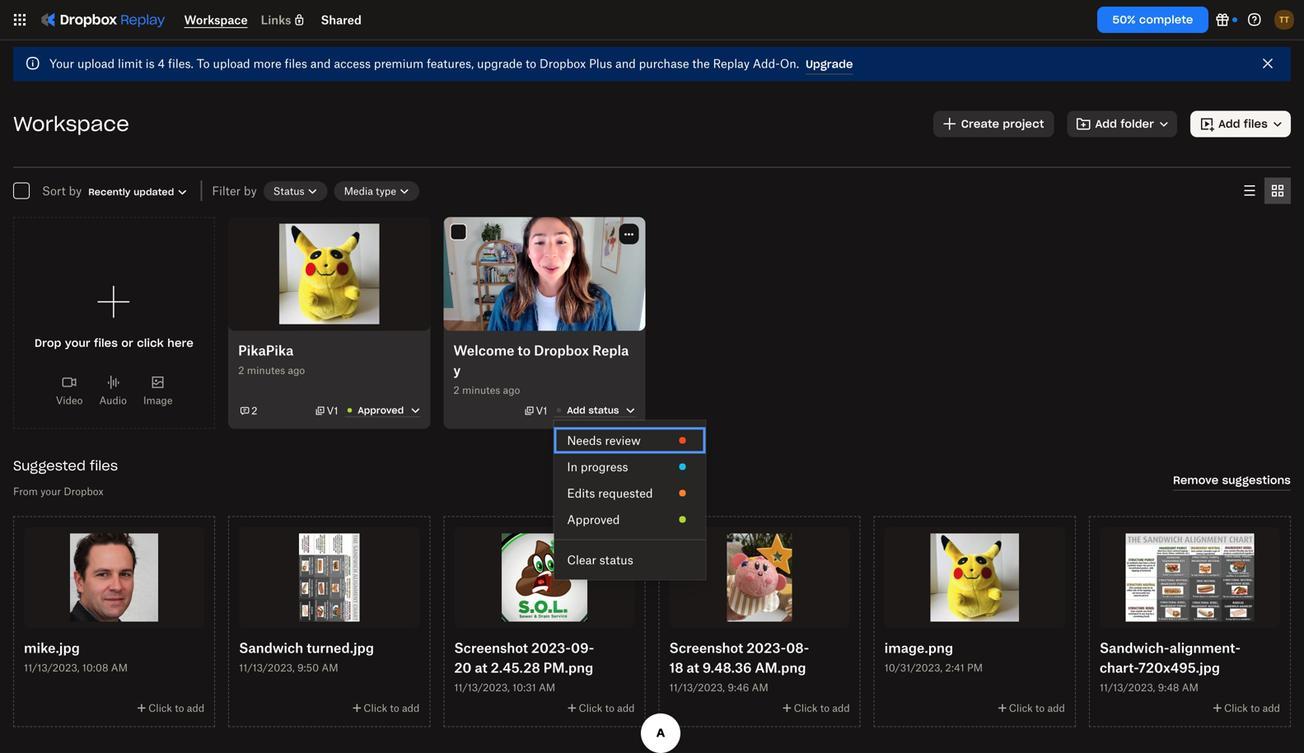 Task type: locate. For each thing, give the bounding box(es) containing it.
from
[[13, 485, 38, 498]]

2 by from the left
[[244, 184, 257, 198]]

tab list
[[1237, 178, 1291, 204]]

11/13/2023, left 10:31
[[454, 682, 510, 694]]

1 horizontal spatial by
[[244, 184, 257, 198]]

0 horizontal spatial and
[[310, 56, 331, 70]]

4 add from the left
[[1048, 702, 1065, 715]]

0 vertical spatial minutes
[[247, 364, 285, 377]]

minutes down pikapika
[[247, 364, 285, 377]]

to for sandwich turned.jpg
[[390, 702, 399, 715]]

click to add for screenshot 2023-08- 18 at 9.48.36 am.png
[[794, 702, 850, 715]]

and left access at top
[[310, 56, 331, 70]]

menu
[[554, 421, 706, 580]]

premium
[[374, 56, 424, 70]]

features,
[[427, 56, 474, 70]]

workspace
[[184, 13, 248, 27], [13, 111, 129, 136]]

suggested files
[[13, 457, 118, 474]]

3 click from the left
[[794, 702, 818, 715]]

click
[[148, 702, 172, 715], [364, 702, 387, 715], [794, 702, 818, 715], [1009, 702, 1033, 715], [579, 702, 603, 715], [1225, 702, 1248, 715]]

11/13/2023, inside mike.jpg 11/13/2023, 10:08 am
[[24, 662, 79, 674]]

is
[[146, 56, 155, 70]]

ago down welcome to dropbox repla
[[503, 384, 520, 396]]

to for screenshot 2023-08- 18 at 9.48.36 am.png
[[821, 702, 830, 715]]

1 click to add from the left
[[148, 702, 205, 715]]

am inside mike.jpg 11/13/2023, 10:08 am
[[111, 662, 128, 674]]

1 click from the left
[[148, 702, 172, 715]]

1 vertical spatial minutes
[[462, 384, 500, 396]]

upload right to
[[213, 56, 250, 70]]

1 vertical spatial status
[[600, 553, 633, 567]]

am inside screenshot 2023-08- 18 at 9.48.36 am.png 11/13/2023, 9:46 am
[[752, 682, 769, 694]]

2 click from the left
[[364, 702, 387, 715]]

add-
[[753, 56, 780, 70]]

1 vertical spatial dropbox
[[64, 485, 103, 498]]

0 vertical spatial ago
[[288, 364, 305, 377]]

needs
[[567, 433, 602, 447]]

5 click from the left
[[579, 702, 603, 715]]

50%
[[1113, 13, 1136, 26]]

2 screenshot 2023- from the left
[[454, 640, 571, 656]]

1 screenshot 2023- from the left
[[670, 640, 786, 656]]

1 vertical spatial approved
[[567, 512, 620, 527]]

0 horizontal spatial upload
[[77, 56, 115, 70]]

1 add from the left
[[187, 702, 205, 715]]

50% complete button
[[1098, 7, 1209, 33]]

approved
[[358, 405, 404, 416], [567, 512, 620, 527]]

am
[[111, 662, 128, 674], [322, 662, 338, 674], [752, 682, 769, 694], [539, 682, 556, 694], [1182, 682, 1199, 694]]

11/13/2023, inside screenshot 2023-08- 18 at 9.48.36 am.png 11/13/2023, 9:46 am
[[670, 682, 725, 694]]

1 horizontal spatial upload
[[213, 56, 250, 70]]

11/13/2023, left 9:46
[[670, 682, 725, 694]]

click for screenshot 2023-09- 20 at 2.45.28 pm.png
[[579, 702, 603, 715]]

0 vertical spatial status
[[589, 405, 619, 416]]

sort by
[[42, 184, 82, 198]]

files right more
[[285, 56, 307, 70]]

image
[[143, 394, 173, 407]]

screenshot 2023- inside screenshot 2023-09- 20 at 2.45.28 pm.png 11/13/2023, 10:31 am
[[454, 640, 571, 656]]

1 vertical spatial ago
[[503, 384, 520, 396]]

approved inside approved menu item
[[567, 512, 620, 527]]

5 add from the left
[[617, 702, 635, 715]]

1 vertical spatial files
[[90, 457, 118, 474]]

1 v1 from the left
[[327, 405, 338, 417]]

0 horizontal spatial workspace
[[13, 111, 129, 136]]

alignment-
[[1170, 640, 1241, 656]]

screenshot 2023-
[[670, 640, 786, 656], [454, 640, 571, 656]]

1 horizontal spatial files
[[285, 56, 307, 70]]

11/13/2023, left 9:50
[[239, 662, 295, 674]]

image.png
[[885, 640, 954, 656]]

files up from your dropbox
[[90, 457, 118, 474]]

1 horizontal spatial and
[[616, 56, 636, 70]]

status inside button
[[589, 405, 619, 416]]

4 click to add from the left
[[1009, 702, 1065, 715]]

approved menu item
[[554, 506, 706, 533]]

your
[[40, 485, 61, 498]]

access
[[334, 56, 371, 70]]

screenshot 2023- for 08-
[[670, 640, 786, 656]]

am inside 'sandwich turned.jpg 11/13/2023, 9:50 am'
[[322, 662, 338, 674]]

2 down pikapika
[[238, 364, 244, 377]]

and
[[310, 56, 331, 70], [616, 56, 636, 70]]

2 down y
[[454, 384, 460, 396]]

0 horizontal spatial v1
[[327, 405, 338, 417]]

status
[[589, 405, 619, 416], [600, 553, 633, 567]]

am right 9:50
[[322, 662, 338, 674]]

3 click to add from the left
[[794, 702, 850, 715]]

edits requested menu item
[[554, 480, 706, 506]]

add for screenshot 2023-08- 18 at 9.48.36 am.png
[[833, 702, 850, 715]]

2
[[238, 364, 244, 377], [454, 384, 460, 396], [251, 405, 258, 417]]

screenshot 2023- inside screenshot 2023-08- 18 at 9.48.36 am.png 11/13/2023, 9:46 am
[[670, 640, 786, 656]]

2 vertical spatial 2
[[251, 405, 258, 417]]

dropbox down suggested files
[[64, 485, 103, 498]]

shared link
[[321, 12, 362, 27], [321, 13, 362, 27]]

v1
[[327, 405, 338, 417], [536, 405, 547, 417]]

status for clear status
[[600, 553, 633, 567]]

10/31/2023,
[[885, 662, 943, 674]]

0 horizontal spatial ago
[[288, 364, 305, 377]]

v1 left approved button
[[327, 405, 338, 417]]

5 click to add from the left
[[579, 702, 635, 715]]

by right sort
[[69, 184, 82, 198]]

1 horizontal spatial screenshot 2023-
[[670, 640, 786, 656]]

am right 10:08 at the left bottom of the page
[[111, 662, 128, 674]]

add for sandwich-alignment- chart-720x495.jpg
[[1263, 702, 1281, 715]]

by right filter
[[244, 184, 257, 198]]

1 by from the left
[[69, 184, 82, 198]]

mike.jpg
[[24, 640, 80, 656]]

complete
[[1139, 13, 1194, 26]]

workspace down your
[[13, 111, 129, 136]]

to
[[526, 56, 537, 70], [175, 702, 184, 715], [390, 702, 399, 715], [821, 702, 830, 715], [1036, 702, 1045, 715], [605, 702, 615, 715], [1251, 702, 1260, 715]]

pm
[[967, 662, 983, 674]]

am right 9:46
[[752, 682, 769, 694]]

click for image.png
[[1009, 702, 1033, 715]]

1 horizontal spatial minutes
[[462, 384, 500, 396]]

screenshot 2023- up 20 at 2.45.28 pm.png
[[454, 640, 571, 656]]

am right 9:48
[[1182, 682, 1199, 694]]

add for sandwich turned.jpg
[[402, 702, 420, 715]]

add for mike.jpg
[[187, 702, 205, 715]]

0 horizontal spatial dropbox
[[64, 485, 103, 498]]

9:46
[[728, 682, 749, 694]]

am inside sandwich-alignment- chart-720x495.jpg 11/13/2023, 9:48 am
[[1182, 682, 1199, 694]]

ago
[[288, 364, 305, 377], [503, 384, 520, 396]]

tile view image
[[1268, 181, 1288, 201]]

0 vertical spatial files
[[285, 56, 307, 70]]

in progress
[[567, 460, 628, 474]]

add status
[[567, 405, 619, 416]]

upload left limit
[[77, 56, 115, 70]]

ago inside pikapika 2 minutes ago
[[288, 364, 305, 377]]

1 horizontal spatial approved
[[567, 512, 620, 527]]

0 horizontal spatial by
[[69, 184, 82, 198]]

11/13/2023,
[[24, 662, 79, 674], [239, 662, 295, 674], [670, 682, 725, 694], [454, 682, 510, 694], [1100, 682, 1156, 694]]

screenshot 2023- up 18 at 9.48.36 am.png at the bottom
[[670, 640, 786, 656]]

status right 'add'
[[589, 405, 619, 416]]

11/13/2023, down chart-
[[1100, 682, 1156, 694]]

click to add
[[148, 702, 205, 715], [364, 702, 420, 715], [794, 702, 850, 715], [1009, 702, 1065, 715], [579, 702, 635, 715], [1225, 702, 1281, 715]]

files
[[285, 56, 307, 70], [90, 457, 118, 474]]

workspace up to
[[184, 13, 248, 27]]

replay
[[713, 56, 750, 70]]

v1 left 'add'
[[536, 405, 547, 417]]

1 vertical spatial 2
[[454, 384, 460, 396]]

add
[[187, 702, 205, 715], [402, 702, 420, 715], [833, 702, 850, 715], [1048, 702, 1065, 715], [617, 702, 635, 715], [1263, 702, 1281, 715]]

clear
[[567, 553, 596, 567]]

2 and from the left
[[616, 56, 636, 70]]

status right clear
[[600, 553, 633, 567]]

11/13/2023, down mike.jpg
[[24, 662, 79, 674]]

1 horizontal spatial dropbox
[[540, 56, 586, 70]]

sandwich-
[[1100, 640, 1170, 656]]

workspace link
[[184, 12, 248, 28], [184, 13, 248, 27]]

by for sort by
[[69, 184, 82, 198]]

list view image
[[1240, 181, 1260, 201]]

ago down pikapika
[[288, 364, 305, 377]]

click for sandwich turned.jpg
[[364, 702, 387, 715]]

click to add for image.png
[[1009, 702, 1065, 715]]

by
[[69, 184, 82, 198], [244, 184, 257, 198]]

6 click from the left
[[1225, 702, 1248, 715]]

0 vertical spatial dropbox
[[540, 56, 586, 70]]

dropbox
[[540, 56, 586, 70], [64, 485, 103, 498]]

sandwich-alignment- chart-720x495.jpg 11/13/2023, 9:48 am
[[1100, 640, 1241, 694]]

0 vertical spatial 2
[[238, 364, 244, 377]]

add status button
[[552, 404, 637, 417]]

minutes down welcome to dropbox repla
[[462, 384, 500, 396]]

6 click to add from the left
[[1225, 702, 1281, 715]]

to for image.png
[[1036, 702, 1045, 715]]

2 v1 from the left
[[536, 405, 547, 417]]

click to add for mike.jpg
[[148, 702, 205, 715]]

status for add status
[[589, 405, 619, 416]]

click for screenshot 2023-08- 18 at 9.48.36 am.png
[[794, 702, 818, 715]]

dropbox left the plus
[[540, 56, 586, 70]]

am right 10:31
[[539, 682, 556, 694]]

6 add from the left
[[1263, 702, 1281, 715]]

0 horizontal spatial minutes
[[247, 364, 285, 377]]

1 horizontal spatial ago
[[503, 384, 520, 396]]

1 upload from the left
[[77, 56, 115, 70]]

0 horizontal spatial screenshot 2023-
[[454, 640, 571, 656]]

mike.jpg 11/13/2023, 10:08 am
[[24, 640, 128, 674]]

ago inside welcome to dropbox repla y 2 minutes ago
[[503, 384, 520, 396]]

0 vertical spatial approved
[[358, 405, 404, 416]]

and right the plus
[[616, 56, 636, 70]]

replay logo - go to homepage image
[[33, 7, 171, 33]]

2 add from the left
[[402, 702, 420, 715]]

2 click to add from the left
[[364, 702, 420, 715]]

upload
[[77, 56, 115, 70], [213, 56, 250, 70]]

tt button
[[1272, 7, 1298, 33]]

1 horizontal spatial workspace
[[184, 13, 248, 27]]

click to add for sandwich turned.jpg
[[364, 702, 420, 715]]

0 horizontal spatial approved
[[358, 405, 404, 416]]

1 horizontal spatial v1
[[536, 405, 547, 417]]

minutes
[[247, 364, 285, 377], [462, 384, 500, 396]]

3 add from the left
[[833, 702, 850, 715]]

dropbox inside alert
[[540, 56, 586, 70]]

welcome to dropbox repla
[[454, 342, 629, 358]]

edits
[[567, 486, 595, 500]]

2 down pikapika 2 minutes ago
[[251, 405, 258, 417]]

0 horizontal spatial 2
[[238, 364, 244, 377]]

1 horizontal spatial 2
[[251, 405, 258, 417]]

4 click from the left
[[1009, 702, 1033, 715]]

2 horizontal spatial 2
[[454, 384, 460, 396]]

sort
[[42, 184, 66, 198]]

2 inside pikapika 2 minutes ago
[[238, 364, 244, 377]]



Task type: vqa. For each thing, say whether or not it's contained in the screenshot.
AUDIO,
no



Task type: describe. For each thing, give the bounding box(es) containing it.
0 horizontal spatial files
[[90, 457, 118, 474]]

audio
[[99, 394, 127, 407]]

09-
[[571, 640, 594, 656]]

progress
[[581, 460, 628, 474]]

click to add for screenshot 2023-09- 20 at 2.45.28 pm.png
[[579, 702, 635, 715]]

minutes inside pikapika 2 minutes ago
[[247, 364, 285, 377]]

in progress menu item
[[554, 454, 706, 480]]

9:50
[[297, 662, 319, 674]]

files.
[[168, 56, 194, 70]]

edits requested
[[567, 486, 653, 500]]

720x495.jpg
[[1139, 660, 1220, 676]]

11/13/2023, inside 'sandwich turned.jpg 11/13/2023, 9:50 am'
[[239, 662, 295, 674]]

your upload limit is 4 files. to upload more files and access premium features, upgrade to dropbox plus and purchase the replay add-on.
[[49, 56, 799, 70]]

to for mike.jpg
[[175, 702, 184, 715]]

filter
[[212, 184, 241, 198]]

18 at 9.48.36 am.png
[[670, 660, 806, 676]]

2 inside welcome to dropbox repla y 2 minutes ago
[[454, 384, 460, 396]]

what's new in replay? image
[[1213, 10, 1233, 30]]

purchase
[[639, 56, 689, 70]]

limit
[[118, 56, 142, 70]]

suggested
[[13, 457, 86, 474]]

approved button
[[343, 404, 422, 417]]

10:08
[[82, 662, 108, 674]]

1 vertical spatial workspace
[[13, 111, 129, 136]]

shared
[[321, 13, 362, 27]]

1 and from the left
[[310, 56, 331, 70]]

add for screenshot 2023-09- 20 at 2.45.28 pm.png
[[617, 702, 635, 715]]

08-
[[786, 640, 809, 656]]

your
[[49, 56, 74, 70]]

screenshot 2023-08- 18 at 9.48.36 am.png 11/13/2023, 9:46 am
[[670, 640, 809, 694]]

tt
[[1280, 14, 1290, 25]]

clear status
[[567, 553, 633, 567]]

2 upload from the left
[[213, 56, 250, 70]]

y
[[454, 362, 461, 378]]

in
[[567, 460, 578, 474]]

10:31
[[513, 682, 536, 694]]

50% complete
[[1113, 13, 1194, 26]]

add for image.png
[[1048, 702, 1065, 715]]

review
[[605, 433, 641, 447]]

welcome to dropbox repla y 2 minutes ago
[[454, 342, 629, 396]]

11/13/2023, inside sandwich-alignment- chart-720x495.jpg 11/13/2023, 9:48 am
[[1100, 682, 1156, 694]]

more
[[253, 56, 282, 70]]

pikapika
[[238, 342, 294, 358]]

from your dropbox
[[13, 485, 103, 498]]

screenshot 2023- for 09-
[[454, 640, 571, 656]]

2:41
[[945, 662, 965, 674]]

click for sandwich-alignment- chart-720x495.jpg
[[1225, 702, 1248, 715]]

image.png 10/31/2023, 2:41 pm
[[885, 640, 983, 674]]

click to add for sandwich-alignment- chart-720x495.jpg
[[1225, 702, 1281, 715]]

click for mike.jpg
[[148, 702, 172, 715]]

links
[[261, 13, 291, 27]]

0 vertical spatial workspace
[[184, 13, 248, 27]]

needs review menu item
[[554, 427, 706, 454]]

to
[[197, 56, 210, 70]]

am inside screenshot 2023-09- 20 at 2.45.28 pm.png 11/13/2023, 10:31 am
[[539, 682, 556, 694]]

screenshot 2023-09- 20 at 2.45.28 pm.png 11/13/2023, 10:31 am
[[454, 640, 594, 694]]

20 at 2.45.28 pm.png
[[454, 660, 594, 676]]

4
[[158, 56, 165, 70]]

9:48
[[1158, 682, 1180, 694]]

minutes inside welcome to dropbox repla y 2 minutes ago
[[462, 384, 500, 396]]

plus
[[589, 56, 612, 70]]

menu containing needs review
[[554, 421, 706, 580]]

video
[[56, 394, 83, 407]]

upgrade
[[477, 56, 523, 70]]

by for filter by
[[244, 184, 257, 198]]

chart-
[[1100, 660, 1139, 676]]

to for sandwich-alignment- chart-720x495.jpg
[[1251, 702, 1260, 715]]

the
[[693, 56, 710, 70]]

on.
[[780, 56, 799, 70]]

filter by
[[212, 184, 257, 198]]

to inside alert
[[526, 56, 537, 70]]

to for screenshot 2023-09- 20 at 2.45.28 pm.png
[[605, 702, 615, 715]]

your upload limit is 4 files. to upload more files and access premium features, upgrade to dropbox plus and purchase the replay add-on. alert
[[13, 47, 1291, 81]]

add
[[567, 405, 586, 416]]

11/13/2023, inside screenshot 2023-09- 20 at 2.45.28 pm.png 11/13/2023, 10:31 am
[[454, 682, 510, 694]]

pikapika 2 minutes ago
[[238, 342, 305, 377]]

files inside alert
[[285, 56, 307, 70]]

approved inside approved button
[[358, 405, 404, 416]]

sandwich turned.jpg 11/13/2023, 9:50 am
[[239, 640, 374, 674]]

requested
[[598, 486, 653, 500]]

needs review
[[567, 433, 641, 447]]

sandwich turned.jpg
[[239, 640, 374, 656]]



